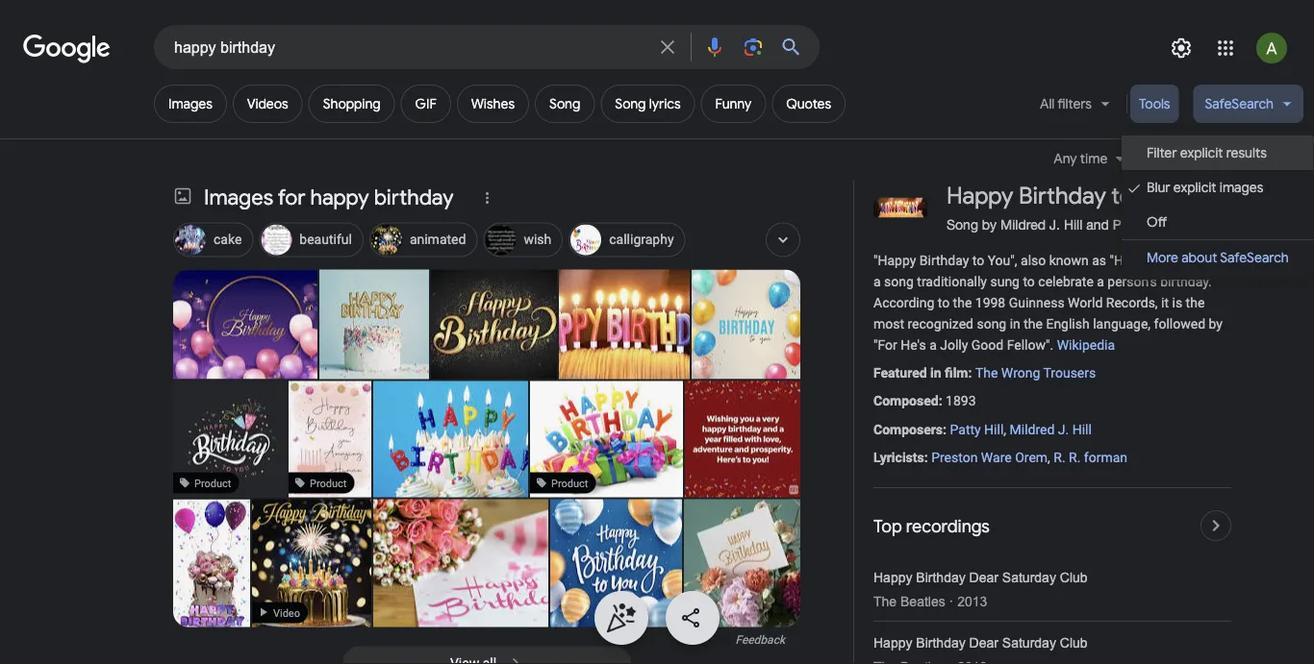 Task type: vqa. For each thing, say whether or not it's contained in the screenshot.
Calligraphy button on the top of the page
yes



Task type: describe. For each thing, give the bounding box(es) containing it.
top recordings link
[[874, 511, 1232, 542]]

dear for happy birthday dear saturday club the beatles · 2013
[[969, 571, 999, 586]]

song lyrics link
[[601, 85, 695, 123]]

wish
[[524, 232, 552, 248]]

composed : 1893
[[874, 394, 976, 410]]

20+ free happy birthday gifs & celebration stickers - pixabay image
[[173, 500, 250, 632]]

any time button
[[1054, 148, 1135, 169]]

product for happy birthday to you: december 2019 - christmas birthday gift (001) image
[[194, 477, 231, 489]]

animated button
[[369, 220, 478, 262]]

according
[[874, 295, 935, 311]]

2013
[[957, 595, 987, 610]]

in inside "happy birthday to you", also known as "happy birthday", is a song traditionally sung to celebrate a person's birthday. according to the 1998 guinness world records, it is the most recognized song in the english language, followed by "for he's a jolly good fellow".
[[1010, 316, 1021, 332]]

images
[[1220, 179, 1264, 196]]

130 special happy birthday wishes & messages image
[[685, 381, 801, 498]]

guinness
[[1009, 295, 1065, 311]]

mildred j. hill link
[[1010, 422, 1092, 438]]

hill left and
[[1064, 217, 1083, 233]]

birthday for happy birthday dear saturday club the beatles · 2013
[[916, 571, 966, 586]]

0 vertical spatial j.
[[1050, 217, 1060, 233]]

time
[[1080, 150, 1108, 167]]

1998
[[975, 295, 1006, 311]]

to down also
[[1023, 274, 1035, 290]]

google image
[[23, 35, 112, 64]]

0 horizontal spatial the
[[953, 295, 972, 311]]

gif
[[415, 95, 437, 113]]

video button
[[252, 496, 371, 640]]

all filters
[[1040, 95, 1092, 113]]

add wishes element
[[471, 95, 515, 113]]

cake button
[[173, 220, 253, 262]]

funny link
[[701, 85, 766, 123]]

birthday",
[[1156, 253, 1212, 268]]

2 horizontal spatial a
[[1097, 274, 1104, 290]]

feedback
[[735, 634, 785, 647]]

wikipedia
[[1057, 338, 1115, 354]]

preston ware orem link
[[932, 450, 1048, 466]]

shopping
[[323, 95, 381, 113]]

filters
[[1058, 95, 1092, 113]]

results
[[1226, 144, 1267, 162]]

0 vertical spatial mildred
[[1001, 217, 1046, 233]]

jolly
[[940, 338, 968, 354]]

1 vertical spatial mildred
[[1010, 422, 1055, 438]]

happy
[[310, 184, 369, 211]]

images for images for happy birthday
[[204, 184, 273, 211]]

birthday for "happy birthday to you", also known as "happy birthday", is a song traditionally sung to celebrate a person's birthday. according to the 1998 guinness world records, it is the most recognized song in the english language, followed by "for he's a jolly good fellow".
[[920, 253, 969, 268]]

product for happy birthday you amazing human | birthday cards & quotes 🎂🎁🎉 | send  real postcards online image
[[310, 477, 347, 489]]

beautiful
[[300, 232, 352, 248]]

and
[[1086, 217, 1109, 233]]

images link
[[154, 85, 227, 123]]

videos
[[247, 95, 288, 113]]

ware
[[981, 450, 1012, 466]]

: up 1893
[[968, 366, 972, 382]]

birthday for happy birthday dear saturday club
[[916, 637, 966, 651]]

more
[[1147, 249, 1179, 267]]

orem
[[1015, 450, 1048, 466]]

free and customizable birthday templates image
[[692, 270, 801, 380]]

beatles
[[901, 595, 946, 610]]

to left you",
[[973, 253, 984, 268]]

any
[[1054, 150, 1077, 167]]

search by voice image
[[703, 36, 726, 59]]

happy birthday dear saturday club
[[874, 637, 1088, 651]]

trousers
[[1043, 366, 1096, 382]]

forman
[[1084, 450, 1128, 466]]

2 horizontal spatial the
[[1186, 295, 1205, 311]]

feedback button
[[173, 634, 785, 647]]

the wrong trousers link
[[976, 366, 1096, 382]]

saturday for happy birthday dear saturday club
[[1002, 637, 1056, 651]]

all
[[1040, 95, 1055, 113]]

search by image image
[[742, 36, 765, 59]]

off link
[[1122, 205, 1314, 240]]

song for song by mildred j. hill and patty hill
[[947, 217, 978, 233]]

happy for happy birthday dear saturday club the beatles · 2013
[[874, 571, 913, 586]]

1 horizontal spatial the
[[1024, 316, 1043, 332]]

images for happy birthday link
[[173, 184, 465, 214]]

song for song lyrics
[[615, 95, 646, 113]]

recognized
[[908, 316, 974, 332]]

most
[[874, 316, 904, 332]]

birthday for happy birthday to you
[[1019, 181, 1106, 211]]

top recordings
[[874, 516, 990, 538]]

dear for happy birthday dear saturday club
[[969, 637, 999, 651]]

featured
[[874, 366, 927, 382]]

1 vertical spatial j.
[[1058, 422, 1069, 438]]

1 "happy from the left
[[874, 253, 916, 268]]

featured in film : the wrong trousers
[[874, 366, 1096, 382]]

lyricists : preston ware orem , r. r.  forman
[[874, 450, 1128, 466]]

animated
[[410, 232, 466, 248]]

to up recognized
[[938, 295, 950, 311]]

add shopping element
[[323, 95, 381, 113]]

fellow".
[[1007, 338, 1054, 354]]

wrong
[[1001, 366, 1040, 382]]

safesearch button
[[1194, 85, 1304, 131]]

1893
[[946, 394, 976, 410]]

1 vertical spatial patty
[[950, 422, 981, 438]]

safesearch inside dropdown button
[[1205, 95, 1274, 113]]

"for
[[874, 338, 897, 354]]

as
[[1092, 253, 1107, 268]]

1 horizontal spatial ,
[[1048, 450, 1051, 466]]

recordings
[[906, 516, 990, 538]]

followed
[[1154, 316, 1206, 332]]

add gif element
[[415, 95, 437, 113]]

menu containing filter explicit results
[[1122, 131, 1314, 280]]

video
[[273, 607, 300, 619]]

song link
[[535, 85, 595, 123]]

off
[[1147, 214, 1167, 231]]

person's
[[1108, 274, 1157, 290]]

club for happy birthday dear saturday club
[[1060, 637, 1088, 651]]

traditionally
[[917, 274, 987, 290]]

all filters button
[[1029, 85, 1124, 131]]

gif link
[[401, 85, 451, 123]]



Task type: locate. For each thing, give the bounding box(es) containing it.
1 horizontal spatial song
[[977, 316, 1007, 332]]

1 vertical spatial the
[[874, 595, 897, 610]]

: left 1893
[[939, 394, 943, 410]]

1 vertical spatial in
[[930, 366, 942, 382]]

0 vertical spatial safesearch
[[1205, 95, 1274, 113]]

images up cake
[[204, 184, 273, 211]]

what to write in a birthday card - unique happy birthday wishes image
[[319, 270, 429, 380]]

quotes link
[[772, 85, 846, 123]]

1 vertical spatial is
[[1172, 295, 1183, 311]]

mildred up orem
[[1010, 422, 1055, 438]]

1 horizontal spatial the
[[976, 366, 998, 382]]

happy birthday to you - wikipedia image
[[478, 270, 775, 380]]

saturday down top recordings link
[[1002, 571, 1056, 586]]

the inside happy birthday dear saturday club the beatles · 2013
[[874, 595, 897, 610]]

2 dear from the top
[[969, 637, 999, 651]]

the
[[976, 366, 998, 382], [874, 595, 897, 610]]

english
[[1046, 316, 1090, 332]]

composed
[[874, 394, 939, 410]]

preston
[[932, 450, 978, 466]]

2 vertical spatial happy
[[874, 637, 913, 651]]

add song element
[[549, 95, 580, 113]]

1 r. from the left
[[1054, 450, 1066, 466]]

hill up r. r.  forman link
[[1073, 422, 1092, 438]]

videos link
[[233, 85, 303, 123]]

song down 1998
[[977, 316, 1007, 332]]

blur
[[1147, 179, 1171, 196]]

lyricists
[[874, 450, 924, 466]]

song lyrics
[[615, 95, 681, 113]]

dear inside happy birthday dear saturday club the beatles · 2013
[[969, 571, 999, 586]]

2 product from the left
[[310, 477, 347, 489]]

100 best birthday instagram captions - cute birthday ... image
[[684, 459, 801, 635]]

happy inside happy birthday dear saturday club the beatles · 2013
[[874, 571, 913, 586]]

0 horizontal spatial song
[[549, 95, 580, 113]]

r. r.  forman link
[[1054, 450, 1128, 466]]

https://megaport.hu/media/37581... - happy birthday animations image
[[252, 496, 371, 640]]

1 horizontal spatial by
[[1209, 316, 1223, 332]]

0 horizontal spatial the
[[874, 595, 897, 610]]

1 vertical spatial safesearch
[[1220, 249, 1289, 267]]

patty
[[1113, 217, 1144, 233], [950, 422, 981, 438]]

dear
[[969, 571, 999, 586], [969, 637, 999, 651]]

1 product from the left
[[194, 477, 231, 489]]

0 horizontal spatial product
[[194, 477, 231, 489]]

images for images
[[168, 95, 212, 113]]

known
[[1049, 253, 1089, 268]]

1 horizontal spatial a
[[930, 338, 937, 354]]

happy birthday to you: december 2019 - christmas birthday gift (001) image
[[172, 381, 289, 498]]

: for 1893
[[939, 394, 943, 410]]

j. down happy birthday to you heading
[[1050, 217, 1060, 233]]

1 vertical spatial by
[[1209, 316, 1223, 332]]

0 vertical spatial song
[[884, 274, 914, 290]]

explicit for blur
[[1174, 179, 1217, 196]]

language,
[[1093, 316, 1151, 332]]

1 product button from the left
[[172, 381, 289, 498]]

1 vertical spatial images
[[204, 184, 273, 211]]

safesearch inside menu
[[1220, 249, 1289, 267]]

0 vertical spatial dear
[[969, 571, 999, 586]]

you
[[1138, 181, 1176, 211]]

, up the lyricists : preston ware orem , r. r.  forman at the bottom right
[[1004, 422, 1006, 438]]

song
[[549, 95, 580, 113], [615, 95, 646, 113], [947, 217, 978, 233]]

1 horizontal spatial song
[[615, 95, 646, 113]]

funny
[[715, 95, 752, 113]]

0 vertical spatial saturday
[[1002, 571, 1056, 586]]

images for happy birthday
[[204, 184, 454, 211]]

1 horizontal spatial in
[[1010, 316, 1021, 332]]

3 product button from the left
[[515, 381, 701, 498]]

the down birthday. at the top right
[[1186, 295, 1205, 311]]

explicit for filter
[[1180, 144, 1223, 162]]

1 vertical spatial explicit
[[1174, 179, 1217, 196]]

patty down 1893
[[950, 422, 981, 438]]

1 vertical spatial saturday
[[1002, 637, 1056, 651]]

images
[[168, 95, 212, 113], [204, 184, 273, 211]]

by
[[982, 217, 997, 233], [1209, 316, 1223, 332]]

in up fellow".
[[1010, 316, 1021, 332]]

view all element
[[343, 647, 631, 665]]

song left lyrics
[[615, 95, 646, 113]]

j. up r. r.  forman link
[[1058, 422, 1069, 438]]

by right 'followed'
[[1209, 316, 1223, 332]]

"happy
[[874, 253, 916, 268], [1110, 253, 1153, 268]]

2 horizontal spatial product
[[551, 477, 588, 489]]

filter
[[1147, 144, 1177, 162]]

:
[[968, 366, 972, 382], [939, 394, 943, 410], [943, 422, 947, 438], [924, 450, 928, 466]]

,
[[1004, 422, 1006, 438], [1048, 450, 1051, 466]]

to
[[1112, 181, 1133, 211], [973, 253, 984, 268], [1023, 274, 1035, 290], [938, 295, 950, 311]]

club inside "happy birthday dear saturday club" link
[[1060, 637, 1088, 651]]

safesearch
[[1205, 95, 1274, 113], [1220, 249, 1289, 267]]

images left the videos link
[[168, 95, 212, 113]]

birthday
[[374, 184, 454, 211]]

0 vertical spatial happy
[[947, 181, 1014, 211]]

belated happy birthday wishes | petal talk image
[[373, 500, 600, 628]]

images for happy birthday heading
[[204, 184, 454, 211]]

add quotes element
[[786, 95, 831, 113]]

1 vertical spatial song
[[977, 316, 1007, 332]]

r. left forman on the right bottom of the page
[[1069, 450, 1081, 466]]

it
[[1161, 295, 1169, 311]]

"happy up person's
[[1110, 253, 1153, 268]]

birthday inside "happy birthday to you", also known as "happy birthday", is a song traditionally sung to celebrate a person's birthday. according to the 1998 guinness world records, it is the most recognized song in the english language, followed by "for he's a jolly good fellow".
[[920, 253, 969, 268]]

song up 'according'
[[884, 274, 914, 290]]

2 "happy from the left
[[1110, 253, 1153, 268]]

to left you
[[1112, 181, 1133, 211]]

0 horizontal spatial by
[[982, 217, 997, 233]]

a down as
[[1097, 274, 1104, 290]]

0 vertical spatial explicit
[[1180, 144, 1223, 162]]

birthday up ·
[[916, 571, 966, 586]]

2 r. from the left
[[1069, 450, 1081, 466]]

happy inside heading
[[947, 181, 1014, 211]]

shopping link
[[309, 85, 395, 123]]

1 vertical spatial happy
[[874, 571, 913, 586]]

0 vertical spatial ,
[[1004, 422, 1006, 438]]

list containing happy birthday dear saturday club
[[874, 557, 1232, 665]]

wish button
[[483, 220, 563, 262]]

birthday up traditionally
[[920, 253, 969, 268]]

history of the happy birthday song | pump it up image
[[373, 381, 548, 498]]

"happy birthday to you", also known as "happy birthday", is a song traditionally sung to celebrate a person's birthday. according to the 1998 guinness world records, it is the most recognized song in the english language, followed by "for he's a jolly good fellow".
[[874, 253, 1226, 354]]

is right it on the right of the page
[[1172, 295, 1183, 311]]

saturday for happy birthday dear saturday club the beatles · 2013
[[1002, 571, 1056, 586]]

sung
[[990, 274, 1020, 290]]

dear down the "2013"
[[969, 637, 999, 651]]

, down mildred j. hill 'link'
[[1048, 450, 1051, 466]]

tools
[[1139, 95, 1170, 113]]

list
[[874, 557, 1232, 665]]

saturday down happy birthday dear saturday club the beatles · 2013
[[1002, 637, 1056, 651]]

you",
[[988, 253, 1018, 268]]

0 vertical spatial images
[[168, 95, 212, 113]]

Search search field
[[174, 37, 645, 61]]

r. right orem
[[1054, 450, 1066, 466]]

happy birthday images - free download on freepik image
[[173, 270, 338, 380], [413, 270, 577, 380], [550, 500, 682, 632]]

in
[[1010, 316, 1021, 332], [930, 366, 942, 382]]

is right birthday",
[[1216, 253, 1226, 268]]

cake
[[214, 232, 242, 248]]

world
[[1068, 295, 1103, 311]]

happy up you",
[[947, 181, 1014, 211]]

by inside "happy birthday to you", also known as "happy birthday", is a song traditionally sung to celebrate a person's birthday. according to the 1998 guinness world records, it is the most recognized song in the english language, followed by "for he's a jolly good fellow".
[[1209, 316, 1223, 332]]

happy birthday! gift card! image
[[515, 381, 701, 498]]

1 vertical spatial dear
[[969, 637, 999, 651]]

blur explicit images
[[1147, 179, 1264, 196]]

happy birthday to you link
[[947, 181, 1194, 212]]

birthday
[[1019, 181, 1106, 211], [920, 253, 969, 268], [916, 571, 966, 586], [916, 637, 966, 651]]

None search field
[[0, 24, 820, 69]]

to inside heading
[[1112, 181, 1133, 211]]

3 product from the left
[[551, 477, 588, 489]]

happy
[[947, 181, 1014, 211], [874, 571, 913, 586], [874, 637, 913, 651]]

2 saturday from the top
[[1002, 637, 1056, 651]]

0 vertical spatial in
[[1010, 316, 1021, 332]]

0 horizontal spatial in
[[930, 366, 942, 382]]

more about safesearch link
[[1122, 241, 1314, 275]]

patty left off
[[1113, 217, 1144, 233]]

1 horizontal spatial r.
[[1069, 450, 1081, 466]]

song
[[884, 274, 914, 290], [977, 316, 1007, 332]]

0 vertical spatial by
[[982, 217, 997, 233]]

birthday up song by mildred j. hill and patty hill
[[1019, 181, 1106, 211]]

0 horizontal spatial song
[[884, 274, 914, 290]]

the
[[953, 295, 972, 311], [1186, 295, 1205, 311], [1024, 316, 1043, 332]]

hill down you
[[1148, 217, 1167, 233]]

0 vertical spatial is
[[1216, 253, 1226, 268]]

happy for happy birthday dear saturday club
[[874, 637, 913, 651]]

1 horizontal spatial patty
[[1113, 217, 1144, 233]]

by up you",
[[982, 217, 997, 233]]

birthday.
[[1161, 274, 1212, 290]]

a up 'according'
[[874, 274, 881, 290]]

happy up the beatles
[[874, 571, 913, 586]]

calligraphy button
[[569, 220, 686, 262]]

menu
[[1122, 131, 1314, 280]]

happy for happy birthday to you
[[947, 181, 1014, 211]]

: left the "preston"
[[924, 450, 928, 466]]

good
[[972, 338, 1004, 354]]

he's
[[901, 338, 926, 354]]

1 vertical spatial club
[[1060, 637, 1088, 651]]

"happy up 'according'
[[874, 253, 916, 268]]

0 horizontal spatial ,
[[1004, 422, 1006, 438]]

0 horizontal spatial is
[[1172, 295, 1183, 311]]

1 horizontal spatial is
[[1216, 253, 1226, 268]]

song up traditionally
[[947, 217, 978, 233]]

2 club from the top
[[1060, 637, 1088, 651]]

2 product button from the left
[[289, 381, 371, 498]]

1 vertical spatial ,
[[1048, 450, 1051, 466]]

lyrics
[[649, 95, 681, 113]]

celebrate
[[1038, 274, 1094, 290]]

1 dear from the top
[[969, 571, 999, 586]]

·
[[949, 595, 954, 610]]

1 horizontal spatial product
[[310, 477, 347, 489]]

product button
[[172, 381, 289, 498], [289, 381, 371, 498], [515, 381, 701, 498]]

explicit up blur explicit images
[[1180, 144, 1223, 162]]

film
[[945, 366, 968, 382]]

club
[[1060, 571, 1088, 586], [1060, 637, 1088, 651]]

happy down the beatles
[[874, 637, 913, 651]]

about
[[1182, 249, 1217, 267]]

0 vertical spatial the
[[976, 366, 998, 382]]

happy birthday to you
[[947, 181, 1176, 211]]

safesearch up "results"
[[1205, 95, 1274, 113]]

dear up the "2013"
[[969, 571, 999, 586]]

happy birthday you amazing human | birthday cards & quotes 🎂🎁🎉 | send  real postcards online image
[[289, 381, 371, 498]]

: for preston
[[924, 450, 928, 466]]

0 vertical spatial club
[[1060, 571, 1088, 586]]

: up the "preston"
[[943, 422, 947, 438]]

filter explicit results
[[1147, 144, 1267, 162]]

the left the beatles
[[874, 595, 897, 610]]

2 horizontal spatial song
[[947, 217, 978, 233]]

patty hill link
[[950, 422, 1004, 438]]

add song lyrics element
[[615, 95, 681, 113]]

the down traditionally
[[953, 295, 972, 311]]

safesearch down off link
[[1220, 249, 1289, 267]]

song for add song element
[[549, 95, 580, 113]]

mildred up also
[[1001, 217, 1046, 233]]

happy birthday to you heading
[[947, 181, 1176, 212]]

hill up ware
[[984, 422, 1004, 438]]

1 horizontal spatial "happy
[[1110, 253, 1153, 268]]

song right wishes link
[[549, 95, 580, 113]]

: for patty
[[943, 422, 947, 438]]

composers : patty hill , mildred j. hill
[[874, 422, 1092, 438]]

composers
[[874, 422, 943, 438]]

0 horizontal spatial patty
[[950, 422, 981, 438]]

product for happy birthday! gift card! image
[[551, 477, 588, 489]]

beautiful button
[[259, 220, 364, 262]]

0 horizontal spatial a
[[874, 274, 881, 290]]

blur explicit images link
[[1122, 170, 1314, 205]]

in left film
[[930, 366, 942, 382]]

the up fellow".
[[1024, 316, 1043, 332]]

0 horizontal spatial "happy
[[874, 253, 916, 268]]

top
[[874, 516, 902, 538]]

1 club from the top
[[1060, 571, 1088, 586]]

1 saturday from the top
[[1002, 571, 1056, 586]]

the down good
[[976, 366, 998, 382]]

0 horizontal spatial r.
[[1054, 450, 1066, 466]]

happy birthday dear saturday club link
[[874, 622, 1232, 665]]

birthday inside heading
[[1019, 181, 1106, 211]]

club for happy birthday dear saturday club the beatles · 2013
[[1060, 571, 1088, 586]]

saturday
[[1002, 571, 1056, 586], [1002, 637, 1056, 651]]

club inside happy birthday dear saturday club the beatles · 2013
[[1060, 571, 1088, 586]]

a right he's in the bottom right of the page
[[930, 338, 937, 354]]

j.
[[1050, 217, 1060, 233], [1058, 422, 1069, 438]]

explicit right the blur
[[1174, 179, 1217, 196]]

saturday inside happy birthday dear saturday club the beatles · 2013
[[1002, 571, 1056, 586]]

birthday down ·
[[916, 637, 966, 651]]

0 vertical spatial patty
[[1113, 217, 1144, 233]]

add funny element
[[715, 95, 752, 113]]

birthday inside happy birthday dear saturday club the beatles · 2013
[[916, 571, 966, 586]]



